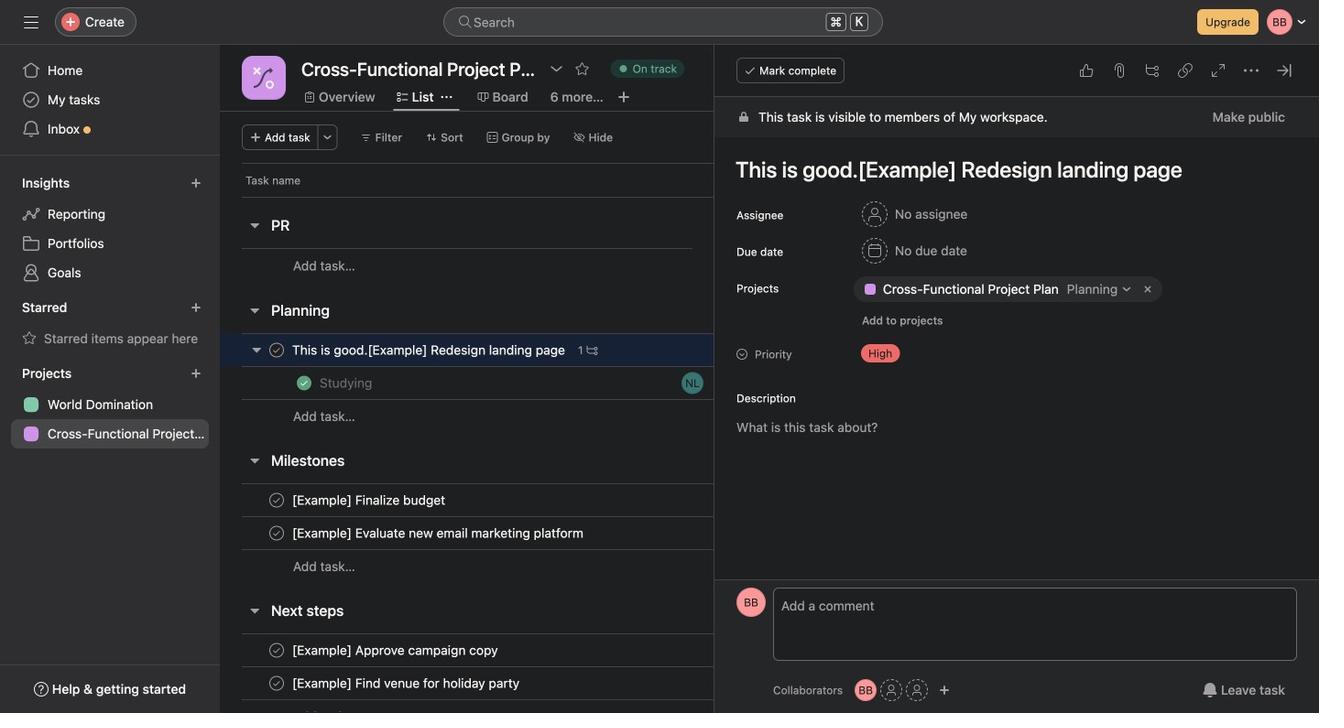 Task type: vqa. For each thing, say whether or not it's contained in the screenshot.
"row"
yes



Task type: describe. For each thing, give the bounding box(es) containing it.
mark complete checkbox for task name text box in [example] evaluate new email marketing platform cell
[[266, 523, 288, 545]]

collapse subtask list for the task this is good.[example] redesign landing page image
[[249, 343, 264, 357]]

Task Name text field
[[724, 148, 1298, 191]]

tab actions image
[[441, 92, 452, 103]]

mark complete image inside [example] evaluate new email marketing platform cell
[[266, 523, 288, 545]]

close details image
[[1278, 63, 1292, 78]]

collapse task list for this group image for header milestones 'tree grid'
[[247, 454, 262, 468]]

mark complete image for collapse task list for this group image for header milestones 'tree grid'
[[266, 490, 288, 512]]

1 collapse task list for this group image from the top
[[247, 218, 262, 233]]

projects element
[[0, 357, 220, 453]]

more actions image
[[322, 132, 333, 143]]

studying cell
[[220, 367, 715, 401]]

task name text field for mark complete image in [example] find venue for holiday party cell
[[289, 675, 525, 693]]

0 horizontal spatial add or remove collaborators image
[[855, 680, 877, 702]]

task name text field for mark complete icon inside [example] evaluate new email marketing platform cell
[[289, 525, 589, 543]]

mark complete checkbox for task name text box in the [example] approve campaign copy cell
[[266, 640, 288, 662]]

insights element
[[0, 167, 220, 291]]

add subtask image
[[1146, 63, 1160, 78]]

add items to starred image
[[191, 302, 202, 313]]

copy task link image
[[1179, 63, 1193, 78]]

new insights image
[[191, 178, 202, 189]]

global element
[[0, 45, 220, 155]]

this is good.[example] redesign landing page cell
[[220, 334, 715, 368]]

task name text field for mark complete icon within the "[example] finalize budget" cell
[[289, 492, 451, 510]]

toggle assignee popover image
[[682, 373, 704, 395]]

task name text field for mark complete icon within [example] approve campaign copy cell
[[289, 642, 504, 660]]

add to starred image
[[575, 61, 590, 76]]

hide sidebar image
[[24, 15, 38, 29]]

1 subtask image
[[587, 345, 598, 356]]

header planning tree grid
[[220, 334, 892, 434]]



Task type: locate. For each thing, give the bounding box(es) containing it.
task name text field inside [example] evaluate new email marketing platform cell
[[289, 525, 589, 543]]

new project or portfolio image
[[191, 368, 202, 379]]

3 mark complete image from the top
[[266, 640, 288, 662]]

mark complete image inside "[example] finalize budget" cell
[[266, 490, 288, 512]]

collapse task list for this group image
[[247, 604, 262, 619]]

full screen image
[[1212, 63, 1226, 78]]

2 vertical spatial collapse task list for this group image
[[247, 454, 262, 468]]

1 task name text field from the top
[[289, 492, 451, 510]]

this is good.[example] redesign landing page dialog
[[715, 45, 1320, 714]]

1 vertical spatial collapse task list for this group image
[[247, 303, 262, 318]]

2 task name text field from the top
[[289, 525, 589, 543]]

mark complete image for collapse task list for this group icon
[[266, 640, 288, 662]]

1 vertical spatial mark complete image
[[266, 523, 288, 545]]

0 likes. click to like this task image
[[1080, 63, 1094, 78]]

header milestones tree grid
[[220, 484, 892, 584]]

mark complete image inside [example] approve campaign copy cell
[[266, 640, 288, 662]]

mark complete image inside [example] find venue for holiday party cell
[[266, 673, 288, 695]]

mark complete checkbox for task name text box within the [example] find venue for holiday party cell
[[266, 673, 288, 695]]

mark complete image
[[266, 490, 288, 512], [266, 523, 288, 545], [266, 640, 288, 662]]

mark complete checkbox for task name text box inside the "[example] finalize budget" cell
[[266, 490, 288, 512]]

[example] evaluate new email marketing platform cell
[[220, 517, 715, 551]]

mark complete checkbox inside "[example] finalize budget" cell
[[266, 490, 288, 512]]

task name text field up studying cell
[[289, 341, 571, 360]]

[example] finalize budget cell
[[220, 484, 715, 518]]

main content
[[715, 97, 1320, 714]]

show options image
[[550, 61, 564, 76]]

task name text field right completed option
[[316, 374, 378, 393]]

2 mark complete image from the top
[[266, 673, 288, 695]]

Search tasks, projects, and more text field
[[444, 7, 884, 37]]

0 vertical spatial task name text field
[[289, 341, 571, 360]]

collapse task list for this group image for header planning tree grid
[[247, 303, 262, 318]]

0 vertical spatial mark complete image
[[266, 340, 288, 362]]

row
[[220, 163, 783, 197], [242, 196, 715, 198], [220, 248, 892, 283], [220, 334, 892, 368], [220, 367, 892, 401], [220, 400, 892, 434], [220, 484, 892, 518], [220, 517, 892, 551], [220, 550, 892, 584], [220, 634, 892, 668], [220, 667, 892, 701], [220, 700, 892, 714]]

task name text field inside "[example] finalize budget" cell
[[289, 492, 451, 510]]

mark complete image
[[266, 340, 288, 362], [266, 673, 288, 695]]

mark complete checkbox inside "this is good.[example] redesign landing page" cell
[[266, 340, 288, 362]]

task name text field inside studying cell
[[316, 374, 378, 393]]

Mark complete checkbox
[[266, 340, 288, 362], [266, 490, 288, 512], [266, 523, 288, 545], [266, 640, 288, 662], [266, 673, 288, 695]]

task name text field inside [example] approve campaign copy cell
[[289, 642, 504, 660]]

Task name text field
[[289, 341, 571, 360], [316, 374, 378, 393]]

add or remove collaborators image
[[855, 680, 877, 702], [940, 686, 951, 697]]

0 vertical spatial collapse task list for this group image
[[247, 218, 262, 233]]

2 collapse task list for this group image from the top
[[247, 303, 262, 318]]

1 horizontal spatial add or remove collaborators image
[[940, 686, 951, 697]]

1 vertical spatial mark complete image
[[266, 673, 288, 695]]

line_and_symbols image
[[253, 67, 275, 89]]

4 task name text field from the top
[[289, 675, 525, 693]]

remove image
[[1141, 282, 1156, 297]]

mark complete checkbox inside [example] find venue for holiday party cell
[[266, 673, 288, 695]]

4 mark complete checkbox from the top
[[266, 640, 288, 662]]

1 vertical spatial task name text field
[[316, 374, 378, 393]]

5 mark complete checkbox from the top
[[266, 673, 288, 695]]

Completed checkbox
[[293, 373, 315, 395]]

3 collapse task list for this group image from the top
[[247, 454, 262, 468]]

0 vertical spatial mark complete image
[[266, 490, 288, 512]]

more actions for this task image
[[1245, 63, 1259, 78]]

open user profile image
[[737, 588, 766, 618]]

2 vertical spatial mark complete image
[[266, 640, 288, 662]]

3 task name text field from the top
[[289, 642, 504, 660]]

3 mark complete checkbox from the top
[[266, 523, 288, 545]]

header next steps tree grid
[[220, 634, 892, 714]]

mark complete checkbox inside [example] approve campaign copy cell
[[266, 640, 288, 662]]

None text field
[[297, 52, 540, 85]]

starred element
[[0, 291, 220, 357]]

[example] find venue for holiday party cell
[[220, 667, 715, 701]]

2 mark complete checkbox from the top
[[266, 490, 288, 512]]

2 mark complete image from the top
[[266, 523, 288, 545]]

1 mark complete image from the top
[[266, 340, 288, 362]]

[example] approve campaign copy cell
[[220, 634, 715, 668]]

None field
[[444, 7, 884, 37]]

mark complete checkbox inside [example] evaluate new email marketing platform cell
[[266, 523, 288, 545]]

1 mark complete checkbox from the top
[[266, 340, 288, 362]]

completed image
[[293, 373, 315, 395]]

task name text field inside "this is good.[example] redesign landing page" cell
[[289, 341, 571, 360]]

add tab image
[[617, 90, 631, 104]]

attachments: add a file to this task, this is good.[example] redesign landing page image
[[1113, 63, 1127, 78]]

1 mark complete image from the top
[[266, 490, 288, 512]]

Task name text field
[[289, 492, 451, 510], [289, 525, 589, 543], [289, 642, 504, 660], [289, 675, 525, 693]]

task name text field inside [example] find venue for holiday party cell
[[289, 675, 525, 693]]

collapse task list for this group image
[[247, 218, 262, 233], [247, 303, 262, 318], [247, 454, 262, 468]]



